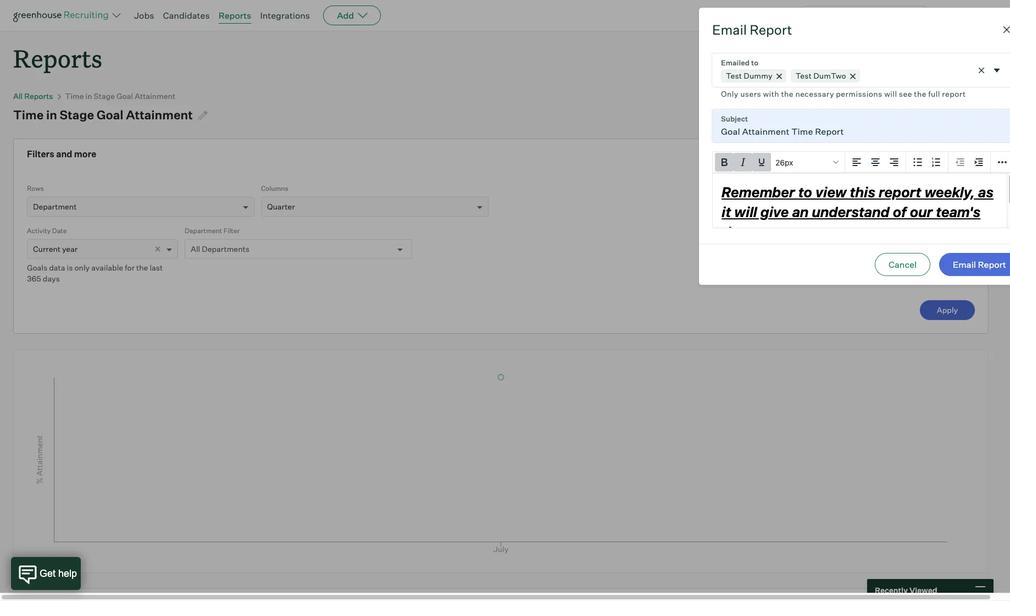 Task type: locate. For each thing, give the bounding box(es) containing it.
1 vertical spatial email
[[954, 259, 977, 270]]

department for department filter
[[185, 227, 222, 235]]

more
[[74, 149, 96, 160]]

2 test from the left
[[796, 71, 812, 80]]

only
[[74, 263, 90, 272]]

attainment
[[135, 91, 176, 101], [126, 107, 193, 122]]

current year
[[33, 244, 78, 254]]

report inside button
[[979, 259, 1007, 270]]

columns
[[261, 184, 289, 193]]

stage
[[94, 91, 115, 101], [60, 107, 94, 122]]

filters and more
[[27, 149, 96, 160]]

email up apply
[[954, 259, 977, 270]]

department up date
[[33, 202, 77, 211]]

1 horizontal spatial department
[[185, 227, 222, 235]]

0 horizontal spatial email report
[[713, 22, 793, 38]]

report
[[750, 22, 793, 38], [979, 259, 1007, 270]]

email inside "email report" button
[[954, 259, 977, 270]]

time down all reports link at left
[[13, 107, 44, 122]]

test for test dummy
[[727, 71, 743, 80]]

26px group
[[713, 152, 1011, 173]]

1 vertical spatial report
[[979, 259, 1007, 270]]

0 vertical spatial email
[[713, 22, 747, 38]]

is
[[67, 263, 73, 272]]

1 toolbar from the left
[[846, 152, 907, 173]]

last
[[150, 263, 163, 272]]

goals
[[27, 263, 47, 272]]

None field
[[713, 54, 1011, 101]]

none field containing test dummy
[[713, 54, 1011, 101]]

1 horizontal spatial email report
[[954, 259, 1007, 270]]

1 vertical spatial goal
[[97, 107, 124, 122]]

toolbar down schedule
[[846, 152, 907, 173]]

current
[[33, 244, 61, 254]]

0 horizontal spatial email
[[713, 22, 747, 38]]

grid
[[14, 589, 989, 601]]

time in stage goal attainment
[[65, 91, 176, 101], [13, 107, 193, 122]]

in
[[86, 91, 92, 101], [46, 107, 57, 122]]

email up test dummy
[[713, 22, 747, 38]]

toolbar down share button
[[907, 152, 949, 173]]

email report
[[713, 22, 793, 38], [954, 259, 1007, 270]]

edit schedule button
[[815, 103, 892, 123]]

1 horizontal spatial all
[[191, 244, 200, 254]]

0 vertical spatial all
[[13, 91, 23, 101]]

None text field
[[713, 110, 1011, 143]]

the right with at top right
[[782, 89, 794, 99]]

full
[[929, 89, 941, 99]]

greenhouse recruiting image
[[13, 9, 112, 22]]

quarter option
[[267, 202, 295, 211]]

test up only
[[727, 71, 743, 80]]

email
[[713, 22, 747, 38], [954, 259, 977, 270]]

1 vertical spatial in
[[46, 107, 57, 122]]

26px toolbar
[[713, 152, 846, 173]]

0 horizontal spatial the
[[136, 263, 148, 272]]

the inside "goals data is only available for the last 365 days"
[[136, 263, 148, 272]]

26px button
[[772, 153, 843, 172]]

all for all departments
[[191, 244, 200, 254]]

reports link
[[219, 10, 252, 21]]

permissions
[[837, 89, 883, 99]]

0 horizontal spatial department
[[33, 202, 77, 211]]

1 vertical spatial department
[[185, 227, 222, 235]]

department filter
[[185, 227, 240, 235]]

test
[[727, 71, 743, 80], [796, 71, 812, 80]]

viewed
[[910, 585, 938, 595]]

0 horizontal spatial time
[[13, 107, 44, 122]]

×
[[155, 242, 161, 254]]

0 vertical spatial attainment
[[135, 91, 176, 101]]

0 horizontal spatial all
[[13, 91, 23, 101]]

all departments
[[191, 244, 250, 254]]

1 horizontal spatial report
[[979, 259, 1007, 270]]

recently viewed
[[876, 585, 938, 595]]

0 vertical spatial department
[[33, 202, 77, 211]]

test for test dumtwo
[[796, 71, 812, 80]]

recently
[[876, 585, 909, 595]]

reports
[[219, 10, 252, 21], [13, 42, 102, 74], [24, 91, 53, 101]]

toolbar down faq icon
[[949, 152, 992, 173]]

the right for
[[136, 263, 148, 272]]

0 vertical spatial stage
[[94, 91, 115, 101]]

1 vertical spatial all
[[191, 244, 200, 254]]

0 horizontal spatial report
[[750, 22, 793, 38]]

time in stage goal attainment link
[[65, 91, 176, 101]]

1 test from the left
[[727, 71, 743, 80]]

365
[[27, 274, 41, 283]]

0 horizontal spatial test
[[727, 71, 743, 80]]

1 horizontal spatial email
[[954, 259, 977, 270]]

1 vertical spatial reports
[[13, 42, 102, 74]]

0 vertical spatial time in stage goal attainment
[[65, 91, 176, 101]]

toolbar
[[846, 152, 907, 173], [907, 152, 949, 173], [949, 152, 992, 173]]

email report inside "email report" button
[[954, 259, 1007, 270]]

time right all reports
[[65, 91, 84, 101]]

all
[[13, 91, 23, 101], [191, 244, 200, 254]]

row
[[14, 589, 989, 601]]

goal
[[117, 91, 133, 101], [97, 107, 124, 122]]

0 horizontal spatial in
[[46, 107, 57, 122]]

all reports
[[13, 91, 53, 101]]

department up the all departments
[[185, 227, 222, 235]]

department
[[33, 202, 77, 211], [185, 227, 222, 235]]

test dummy
[[727, 71, 773, 80]]

candidates
[[163, 10, 210, 21]]

2 toolbar from the left
[[907, 152, 949, 173]]

available
[[91, 263, 123, 272]]

jobs link
[[134, 10, 154, 21]]

only
[[722, 89, 739, 99]]

toggle flyout image
[[992, 65, 1003, 76]]

1 horizontal spatial test
[[796, 71, 812, 80]]

candidates link
[[163, 10, 210, 21]]

the
[[782, 89, 794, 99], [915, 89, 927, 99], [136, 263, 148, 272]]

1 horizontal spatial in
[[86, 91, 92, 101]]

add button
[[323, 6, 381, 25]]

test up necessary
[[796, 71, 812, 80]]

the left full
[[915, 89, 927, 99]]

all reports link
[[13, 91, 53, 101]]

0 vertical spatial time
[[65, 91, 84, 101]]

1 vertical spatial email report
[[954, 259, 1007, 270]]

time
[[65, 91, 84, 101], [13, 107, 44, 122]]

test dumtwo
[[796, 71, 847, 80]]

clear selection image
[[977, 65, 988, 76]]

schedule
[[845, 108, 879, 117]]



Task type: describe. For each thing, give the bounding box(es) containing it.
add
[[337, 10, 354, 21]]

cancel button
[[876, 253, 931, 276]]

apply
[[938, 305, 959, 315]]

and
[[56, 149, 72, 160]]

filter
[[224, 227, 240, 235]]

filters
[[27, 149, 54, 160]]

1 vertical spatial stage
[[60, 107, 94, 122]]

with
[[764, 89, 780, 99]]

share button
[[897, 103, 945, 123]]

integrations
[[260, 10, 310, 21]]

0 vertical spatial reports
[[219, 10, 252, 21]]

share
[[911, 108, 932, 117]]

0 vertical spatial goal
[[117, 91, 133, 101]]

xychart image
[[27, 350, 976, 570]]

date
[[52, 227, 67, 235]]

activity date
[[27, 227, 67, 235]]

report
[[943, 89, 967, 99]]

data
[[49, 263, 65, 272]]

quarter
[[267, 202, 295, 211]]

1 horizontal spatial the
[[782, 89, 794, 99]]

download image
[[952, 105, 965, 118]]

1 horizontal spatial time
[[65, 91, 84, 101]]

cancel
[[889, 259, 917, 270]]

2 horizontal spatial the
[[915, 89, 927, 99]]

1 vertical spatial time in stage goal attainment
[[13, 107, 193, 122]]

email report button
[[940, 253, 1011, 276]]

26px
[[776, 158, 794, 167]]

will
[[885, 89, 898, 99]]

users
[[741, 89, 762, 99]]

integrations link
[[260, 10, 310, 21]]

department option
[[33, 202, 77, 211]]

departments
[[202, 244, 250, 254]]

dumtwo
[[814, 71, 847, 80]]

1 vertical spatial time
[[13, 107, 44, 122]]

all for all reports
[[13, 91, 23, 101]]

edit schedule
[[829, 108, 879, 117]]

department for department
[[33, 202, 77, 211]]

3 toolbar from the left
[[949, 152, 992, 173]]

see
[[900, 89, 913, 99]]

necessary
[[796, 89, 835, 99]]

rows
[[27, 184, 44, 193]]

close modal icon image
[[1001, 23, 1011, 36]]

dummy
[[744, 71, 773, 80]]

0 vertical spatial in
[[86, 91, 92, 101]]

apply button
[[921, 300, 976, 320]]

edit
[[829, 108, 843, 117]]

days
[[43, 274, 60, 283]]

activity
[[27, 227, 51, 235]]

2 vertical spatial reports
[[24, 91, 53, 101]]

year
[[62, 244, 78, 254]]

only users with the necessary permissions will see the full report
[[722, 89, 967, 99]]

save and schedule this report to revisit it! element
[[764, 103, 815, 123]]

goals data is only available for the last 365 days
[[27, 263, 163, 283]]

1 vertical spatial attainment
[[126, 107, 193, 122]]

current year option
[[33, 244, 78, 254]]

0 vertical spatial email report
[[713, 22, 793, 38]]

faq image
[[974, 105, 987, 118]]

jobs
[[134, 10, 154, 21]]

for
[[125, 263, 135, 272]]

0 vertical spatial report
[[750, 22, 793, 38]]



Task type: vqa. For each thing, say whether or not it's contained in the screenshot.
Transfer To A Different Job "dialog"
no



